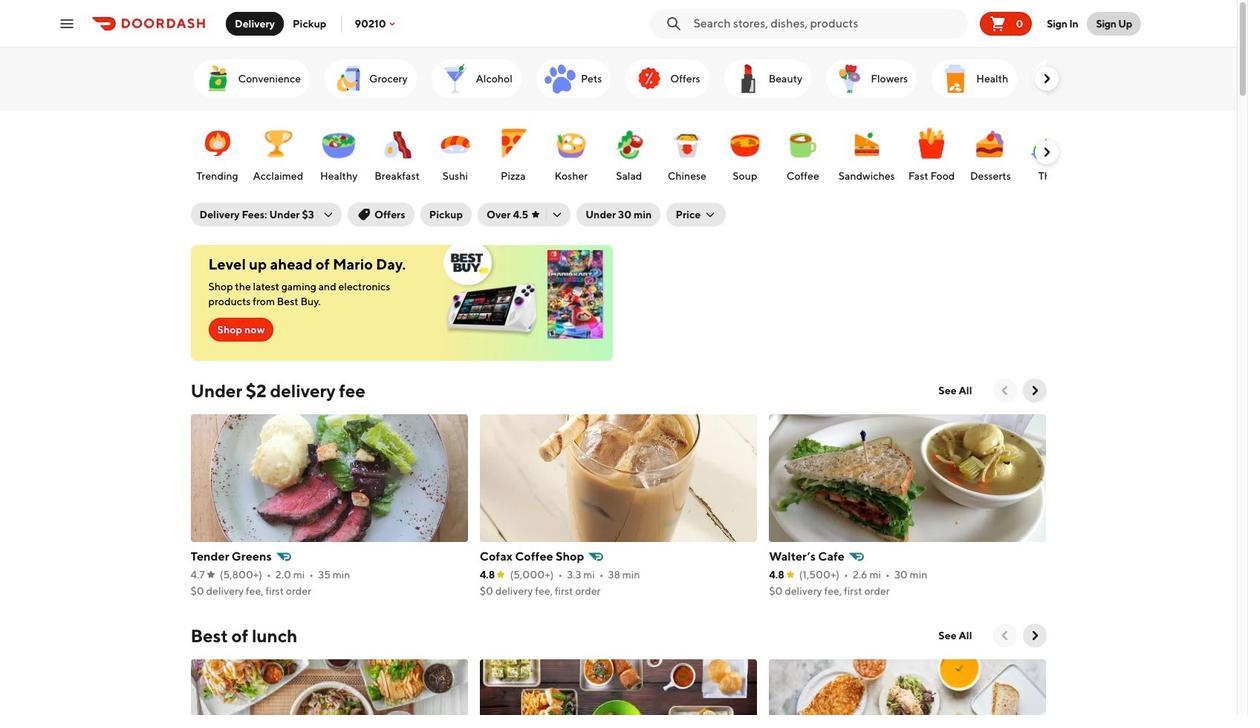 Task type: vqa. For each thing, say whether or not it's contained in the screenshot.
the top THE PREVIOUS BUTTON OF CAROUSEL icon
yes



Task type: locate. For each thing, give the bounding box(es) containing it.
1 vertical spatial previous button of carousel image
[[997, 628, 1012, 643]]

pets image
[[542, 61, 578, 97]]

next button of carousel image
[[1039, 145, 1054, 160]]

2 previous button of carousel image from the top
[[997, 628, 1012, 643]]

1 previous button of carousel image from the top
[[997, 383, 1012, 398]]

next button of carousel image
[[1039, 71, 1054, 86], [1027, 383, 1042, 398], [1027, 628, 1042, 643]]

grocery image
[[331, 61, 366, 97]]

offers image
[[632, 61, 667, 97]]

health image
[[938, 61, 973, 97]]

previous button of carousel image
[[997, 383, 1012, 398], [997, 628, 1012, 643]]

previous button of carousel image for bottommost next button of carousel image
[[997, 628, 1012, 643]]

0 vertical spatial previous button of carousel image
[[997, 383, 1012, 398]]

convenience image
[[199, 61, 235, 97]]

beauty image
[[730, 61, 766, 97]]



Task type: describe. For each thing, give the bounding box(es) containing it.
home image
[[1038, 61, 1074, 97]]

alcohol image
[[437, 61, 473, 97]]

Store search: begin typing to search for stores available on DoorDash text field
[[693, 15, 962, 32]]

previous button of carousel image for next button of carousel image to the middle
[[997, 383, 1012, 398]]

open menu image
[[58, 14, 76, 32]]

2 vertical spatial next button of carousel image
[[1027, 628, 1042, 643]]

0 vertical spatial next button of carousel image
[[1039, 71, 1054, 86]]

1 vertical spatial next button of carousel image
[[1027, 383, 1042, 398]]

flowers image
[[832, 61, 868, 97]]



